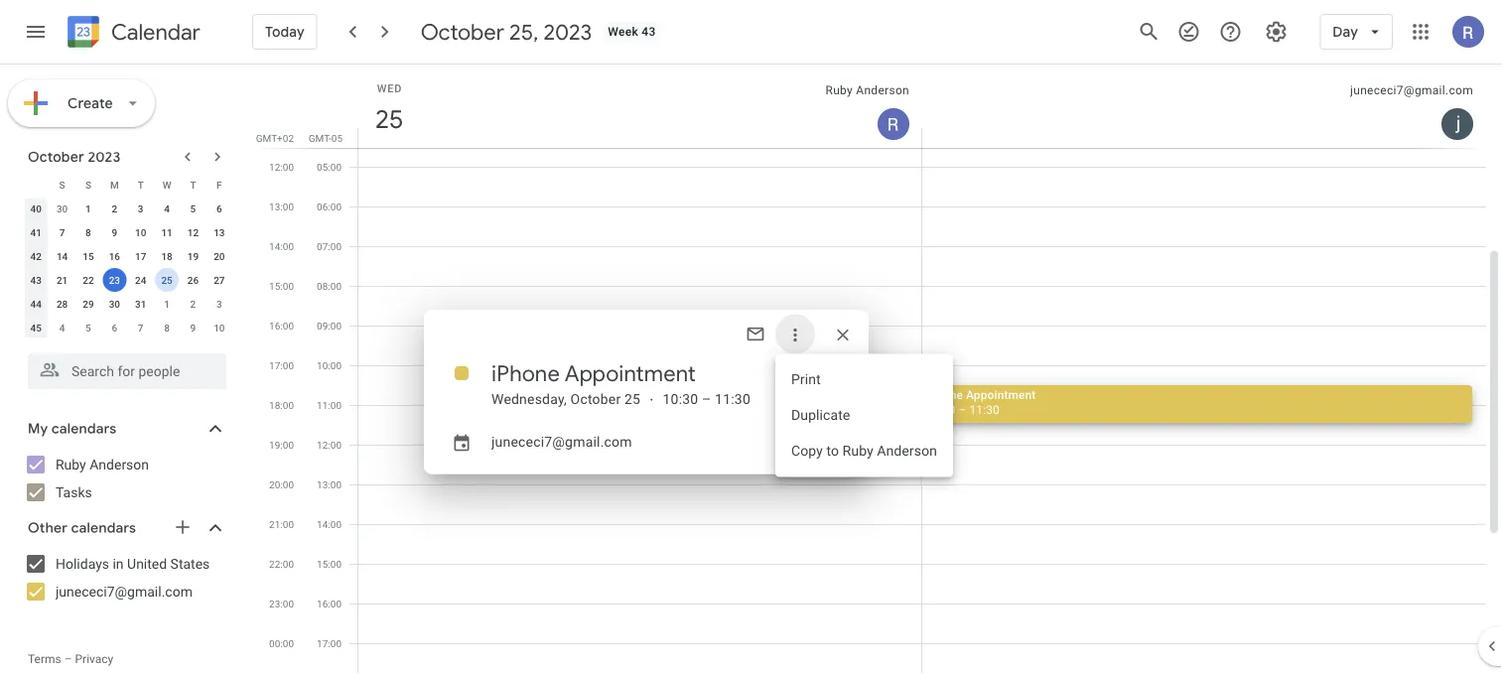 Task type: vqa. For each thing, say whether or not it's contained in the screenshot.


Task type: locate. For each thing, give the bounding box(es) containing it.
row group inside october 2023 grid
[[23, 197, 232, 340]]

0 vertical spatial 8
[[86, 226, 91, 238]]

0 horizontal spatial 7
[[59, 226, 65, 238]]

4 up 11 element
[[164, 203, 170, 215]]

0 horizontal spatial 2023
[[88, 148, 121, 166]]

s left m
[[85, 179, 91, 191]]

7
[[59, 226, 65, 238], [138, 322, 144, 334]]

25
[[374, 103, 402, 136], [161, 274, 173, 286], [625, 391, 641, 408]]

18:00
[[269, 399, 294, 411]]

28 element
[[50, 292, 74, 316]]

row group
[[23, 197, 232, 340]]

23:00
[[269, 598, 294, 610]]

wednesday, october 25 element
[[367, 96, 412, 142]]

today button
[[252, 8, 318, 56]]

september 30 element
[[50, 197, 74, 221]]

1 vertical spatial junececi7@gmail.com
[[492, 434, 632, 450]]

calendars up in
[[71, 519, 136, 537]]

31 element
[[129, 292, 153, 316]]

2 s from the left
[[85, 179, 91, 191]]

1 row from the top
[[23, 173, 232, 197]]

1 horizontal spatial 13:00
[[317, 479, 342, 491]]

12:00 down 11:00 at bottom left
[[317, 439, 342, 451]]

25 down the 18
[[161, 274, 173, 286]]

30
[[56, 203, 68, 215], [109, 298, 120, 310]]

6
[[216, 203, 222, 215], [112, 322, 117, 334]]

0 horizontal spatial 17:00
[[269, 360, 294, 371]]

10:30 up copy to ruby anderson
[[926, 403, 956, 417]]

10 inside november 10 element
[[214, 322, 225, 334]]

0 horizontal spatial 12:00
[[269, 161, 294, 173]]

– inside iphone appointment 10:30 – 11:30
[[959, 403, 967, 417]]

united
[[127, 556, 167, 572]]

my calendars list
[[4, 449, 246, 509]]

25 inside 'iphone appointment wednesday, october 25 ⋅ 10:30 – 11:30'
[[625, 391, 641, 408]]

email event details image
[[746, 324, 766, 344]]

calendar
[[111, 18, 201, 46]]

1 vertical spatial ruby anderson
[[56, 456, 149, 473]]

21
[[56, 274, 68, 286]]

10
[[135, 226, 146, 238], [214, 322, 225, 334]]

t right w
[[190, 179, 196, 191]]

3 down the 27 element
[[216, 298, 222, 310]]

1 vertical spatial 43
[[30, 274, 42, 286]]

43 right week
[[642, 25, 656, 39]]

1 vertical spatial 7
[[138, 322, 144, 334]]

0 horizontal spatial 9
[[112, 226, 117, 238]]

10:30 inside iphone appointment 10:30 – 11:30
[[926, 403, 956, 417]]

1 vertical spatial 16:00
[[317, 598, 342, 610]]

2 vertical spatial junececi7@gmail.com
[[56, 584, 193, 600]]

10 for november 10 element
[[214, 322, 225, 334]]

junececi7@gmail.com down the day dropdown button on the right
[[1351, 83, 1474, 97]]

20:00
[[269, 479, 294, 491]]

0 vertical spatial 6
[[216, 203, 222, 215]]

06:00
[[317, 201, 342, 213]]

2 horizontal spatial –
[[959, 403, 967, 417]]

1 vertical spatial 14:00
[[317, 518, 342, 530]]

appointment for iphone appointment 10:30 – 11:30
[[966, 388, 1036, 402]]

13:00
[[269, 201, 294, 213], [317, 479, 342, 491]]

1 s from the left
[[59, 179, 65, 191]]

calendars inside my calendars dropdown button
[[52, 420, 117, 438]]

f
[[217, 179, 222, 191]]

states
[[170, 556, 210, 572]]

iphone for iphone appointment 10:30 – 11:30
[[926, 388, 963, 402]]

17:00
[[269, 360, 294, 371], [317, 638, 342, 650]]

1 vertical spatial 25
[[161, 274, 173, 286]]

0 horizontal spatial 13:00
[[269, 201, 294, 213]]

0 horizontal spatial 10
[[135, 226, 146, 238]]

ruby anderson
[[826, 83, 910, 97], [56, 456, 149, 473]]

iphone
[[492, 360, 560, 388], [926, 388, 963, 402]]

13
[[214, 226, 225, 238]]

1 horizontal spatial 15:00
[[317, 558, 342, 570]]

0 vertical spatial 15:00
[[269, 280, 294, 292]]

1 vertical spatial 10
[[214, 322, 225, 334]]

0 horizontal spatial –
[[64, 653, 72, 666]]

16:00 right 23:00
[[317, 598, 342, 610]]

1 down the 25 element on the top left
[[164, 298, 170, 310]]

43 down 42
[[30, 274, 42, 286]]

1 horizontal spatial 12:00
[[317, 439, 342, 451]]

ruby
[[826, 83, 853, 97], [843, 443, 874, 459], [56, 456, 86, 473]]

1 vertical spatial 30
[[109, 298, 120, 310]]

0 vertical spatial junececi7@gmail.com
[[1351, 83, 1474, 97]]

s up september 30 element
[[59, 179, 65, 191]]

5 up 12 element
[[190, 203, 196, 215]]

row
[[23, 173, 232, 197], [23, 197, 232, 221], [23, 221, 232, 244], [23, 244, 232, 268], [23, 268, 232, 292], [23, 292, 232, 316], [23, 316, 232, 340]]

iphone inside iphone appointment 10:30 – 11:30
[[926, 388, 963, 402]]

week
[[608, 25, 639, 39]]

2023
[[544, 18, 592, 46], [88, 148, 121, 166]]

october
[[421, 18, 505, 46], [28, 148, 84, 166], [571, 391, 621, 408]]

ruby inside 25 column header
[[826, 83, 853, 97]]

12:00
[[269, 161, 294, 173], [317, 439, 342, 451]]

0 horizontal spatial 43
[[30, 274, 42, 286]]

0 horizontal spatial appointment
[[565, 360, 696, 388]]

1 vertical spatial 13:00
[[317, 479, 342, 491]]

30 down 23
[[109, 298, 120, 310]]

25 down wed
[[374, 103, 402, 136]]

1 vertical spatial 1
[[164, 298, 170, 310]]

25 column header
[[358, 65, 923, 148]]

1 horizontal spatial 30
[[109, 298, 120, 310]]

13:00 right 20:00
[[317, 479, 342, 491]]

main drawer image
[[24, 20, 48, 44]]

in
[[113, 556, 124, 572]]

october down iphone appointment heading
[[571, 391, 621, 408]]

12:00 down gmt+02
[[269, 161, 294, 173]]

14:00 left 07:00
[[269, 240, 294, 252]]

26 element
[[181, 268, 205, 292]]

appointment
[[565, 360, 696, 388], [966, 388, 1036, 402]]

1 horizontal spatial 2023
[[544, 18, 592, 46]]

2 horizontal spatial 25
[[625, 391, 641, 408]]

calendars for other calendars
[[71, 519, 136, 537]]

9 down november 2 element in the top of the page
[[190, 322, 196, 334]]

0 horizontal spatial 5
[[86, 322, 91, 334]]

9
[[112, 226, 117, 238], [190, 322, 196, 334]]

0 vertical spatial 25
[[374, 103, 402, 136]]

appointment inside iphone appointment 10:30 – 11:30
[[966, 388, 1036, 402]]

1 horizontal spatial iphone
[[926, 388, 963, 402]]

gmt-05
[[309, 132, 343, 144]]

10:00
[[317, 360, 342, 371]]

19 element
[[181, 244, 205, 268]]

october up september 30 element
[[28, 148, 84, 166]]

2023 right 25,
[[544, 18, 592, 46]]

row group containing 40
[[23, 197, 232, 340]]

10:30
[[663, 391, 699, 408], [926, 403, 956, 417]]

row containing s
[[23, 173, 232, 197]]

30 right 40
[[56, 203, 68, 215]]

print
[[792, 371, 821, 388]]

1 horizontal spatial 4
[[164, 203, 170, 215]]

14 element
[[50, 244, 74, 268]]

0 horizontal spatial 10:30
[[663, 391, 699, 408]]

my calendars
[[28, 420, 117, 438]]

1 vertical spatial 6
[[112, 322, 117, 334]]

1 horizontal spatial october
[[421, 18, 505, 46]]

0 horizontal spatial 11:30
[[715, 391, 751, 408]]

october left 25,
[[421, 18, 505, 46]]

1 vertical spatial 8
[[164, 322, 170, 334]]

0 horizontal spatial 25
[[161, 274, 173, 286]]

3 up 10 element
[[138, 203, 144, 215]]

4 row from the top
[[23, 244, 232, 268]]

november 3 element
[[207, 292, 231, 316]]

1 horizontal spatial –
[[702, 391, 712, 408]]

1 vertical spatial october
[[28, 148, 84, 166]]

16:00 left 09:00
[[269, 320, 294, 332]]

s
[[59, 179, 65, 191], [85, 179, 91, 191]]

10 down november 3 element
[[214, 322, 225, 334]]

november 4 element
[[50, 316, 74, 340]]

28
[[56, 298, 68, 310]]

15:00 left 08:00 in the top of the page
[[269, 280, 294, 292]]

0 horizontal spatial 15:00
[[269, 280, 294, 292]]

november 9 element
[[181, 316, 205, 340]]

0 vertical spatial 3
[[138, 203, 144, 215]]

07:00
[[317, 240, 342, 252]]

2 row from the top
[[23, 197, 232, 221]]

iphone up copy to ruby anderson
[[926, 388, 963, 402]]

junececi7@gmail.com inside other calendars list
[[56, 584, 193, 600]]

ruby anderson inside the my calendars list
[[56, 456, 149, 473]]

15:00
[[269, 280, 294, 292], [317, 558, 342, 570]]

29 element
[[76, 292, 100, 316]]

november 5 element
[[76, 316, 100, 340]]

0 vertical spatial 14:00
[[269, 240, 294, 252]]

t
[[138, 179, 144, 191], [190, 179, 196, 191]]

junececi7@gmail.com down wednesday,
[[492, 434, 632, 450]]

11:30 inside iphone appointment 10:30 – 11:30
[[970, 403, 1000, 417]]

1 horizontal spatial appointment
[[966, 388, 1036, 402]]

5 row from the top
[[23, 268, 232, 292]]

2 vertical spatial 25
[[625, 391, 641, 408]]

0 vertical spatial october
[[421, 18, 505, 46]]

other calendars
[[28, 519, 136, 537]]

anderson inside menu
[[877, 443, 938, 459]]

2 up "november 9" element
[[190, 298, 196, 310]]

create
[[68, 94, 113, 112]]

1 horizontal spatial 1
[[164, 298, 170, 310]]

00:00
[[269, 638, 294, 650]]

october for october 25, 2023
[[421, 18, 505, 46]]

junececi7@gmail.com
[[1351, 83, 1474, 97], [492, 434, 632, 450], [56, 584, 193, 600]]

11:30
[[715, 391, 751, 408], [970, 403, 1000, 417]]

17:00 up 18:00
[[269, 360, 294, 371]]

row containing 45
[[23, 316, 232, 340]]

16 element
[[103, 244, 126, 268]]

gmt+02
[[256, 132, 294, 144]]

0 vertical spatial 1
[[86, 203, 91, 215]]

30 for september 30 element
[[56, 203, 68, 215]]

0 horizontal spatial t
[[138, 179, 144, 191]]

30 element
[[103, 292, 126, 316]]

1 vertical spatial 2023
[[88, 148, 121, 166]]

1 vertical spatial 2
[[190, 298, 196, 310]]

3
[[138, 203, 144, 215], [216, 298, 222, 310]]

0 vertical spatial 2023
[[544, 18, 592, 46]]

15
[[83, 250, 94, 262]]

1 horizontal spatial 9
[[190, 322, 196, 334]]

1 vertical spatial calendars
[[71, 519, 136, 537]]

create button
[[8, 79, 155, 127]]

8 up 15 element
[[86, 226, 91, 238]]

23
[[109, 274, 120, 286]]

menu
[[776, 354, 954, 477]]

0 vertical spatial 30
[[56, 203, 68, 215]]

calendars
[[52, 420, 117, 438], [71, 519, 136, 537]]

9 up 16 element
[[112, 226, 117, 238]]

0 vertical spatial 17:00
[[269, 360, 294, 371]]

1 horizontal spatial 16:00
[[317, 598, 342, 610]]

1
[[86, 203, 91, 215], [164, 298, 170, 310]]

0 vertical spatial 5
[[190, 203, 196, 215]]

25 left "⋅" at left
[[625, 391, 641, 408]]

2023 up m
[[88, 148, 121, 166]]

17:00 right 00:00
[[317, 638, 342, 650]]

45
[[30, 322, 42, 334]]

26
[[187, 274, 199, 286]]

2 down m
[[112, 203, 117, 215]]

17 element
[[129, 244, 153, 268]]

1 horizontal spatial 43
[[642, 25, 656, 39]]

appointment inside 'iphone appointment wednesday, october 25 ⋅ 10:30 – 11:30'
[[565, 360, 696, 388]]

1 horizontal spatial s
[[85, 179, 91, 191]]

14:00 right the 21:00
[[317, 518, 342, 530]]

1 vertical spatial 9
[[190, 322, 196, 334]]

15:00 right 22:00
[[317, 558, 342, 570]]

10 inside 10 element
[[135, 226, 146, 238]]

ruby anderson inside 25 column header
[[826, 83, 910, 97]]

0 horizontal spatial 8
[[86, 226, 91, 238]]

7 up 14 'element'
[[59, 226, 65, 238]]

2
[[112, 203, 117, 215], [190, 298, 196, 310]]

3 row from the top
[[23, 221, 232, 244]]

2 horizontal spatial october
[[571, 391, 621, 408]]

4
[[164, 203, 170, 215], [59, 322, 65, 334]]

0 horizontal spatial ruby anderson
[[56, 456, 149, 473]]

08:00
[[317, 280, 342, 292]]

1 horizontal spatial 8
[[164, 322, 170, 334]]

1 horizontal spatial 3
[[216, 298, 222, 310]]

27
[[214, 274, 225, 286]]

0 horizontal spatial 3
[[138, 203, 144, 215]]

october for october 2023
[[28, 148, 84, 166]]

None search field
[[0, 346, 246, 389]]

calendars for my calendars
[[52, 420, 117, 438]]

0 vertical spatial 43
[[642, 25, 656, 39]]

0 vertical spatial 10
[[135, 226, 146, 238]]

0 horizontal spatial junececi7@gmail.com
[[56, 584, 193, 600]]

7 row from the top
[[23, 316, 232, 340]]

7 down the 31 element
[[138, 322, 144, 334]]

t right m
[[138, 179, 144, 191]]

iphone inside 'iphone appointment wednesday, october 25 ⋅ 10:30 – 11:30'
[[492, 360, 560, 388]]

calendars inside other calendars dropdown button
[[71, 519, 136, 537]]

13:00 left 06:00
[[269, 201, 294, 213]]

calendars right my
[[52, 420, 117, 438]]

1 vertical spatial 5
[[86, 322, 91, 334]]

1 right september 30 element
[[86, 203, 91, 215]]

6 row from the top
[[23, 292, 232, 316]]

1 inside november 1 element
[[164, 298, 170, 310]]

12 element
[[181, 221, 205, 244]]

1 horizontal spatial t
[[190, 179, 196, 191]]

05:00
[[317, 161, 342, 173]]

6 down 30 element
[[112, 322, 117, 334]]

0 horizontal spatial iphone
[[492, 360, 560, 388]]

2 horizontal spatial junececi7@gmail.com
[[1351, 83, 1474, 97]]

add other calendars image
[[173, 517, 193, 537]]

–
[[702, 391, 712, 408], [959, 403, 967, 417], [64, 653, 72, 666]]

5 down 29 element
[[86, 322, 91, 334]]

junececi7@gmail.com down in
[[56, 584, 193, 600]]

menu containing print
[[776, 354, 954, 477]]

0 horizontal spatial s
[[59, 179, 65, 191]]

junececi7@gmail.com inside column header
[[1351, 83, 1474, 97]]

4 down 28 element
[[59, 322, 65, 334]]

0 vertical spatial calendars
[[52, 420, 117, 438]]

10 up the 17
[[135, 226, 146, 238]]

other calendars button
[[4, 513, 246, 544]]

10:30 right "⋅" at left
[[663, 391, 699, 408]]

iphone up wednesday,
[[492, 360, 560, 388]]

0 horizontal spatial 6
[[112, 322, 117, 334]]

anderson
[[857, 83, 910, 97], [877, 443, 938, 459], [90, 456, 149, 473]]

6 down f
[[216, 203, 222, 215]]

8 down november 1 element
[[164, 322, 170, 334]]

1 vertical spatial 4
[[59, 322, 65, 334]]



Task type: describe. For each thing, give the bounding box(es) containing it.
43 inside row
[[30, 274, 42, 286]]

10:30 inside 'iphone appointment wednesday, october 25 ⋅ 10:30 – 11:30'
[[663, 391, 699, 408]]

22:00
[[269, 558, 294, 570]]

10 for 10 element
[[135, 226, 146, 238]]

20 element
[[207, 244, 231, 268]]

row containing 41
[[23, 221, 232, 244]]

calendar element
[[64, 12, 201, 56]]

iphone appointment heading
[[492, 360, 696, 388]]

1 horizontal spatial 6
[[216, 203, 222, 215]]

october 2023 grid
[[19, 173, 232, 340]]

1 vertical spatial 3
[[216, 298, 222, 310]]

31
[[135, 298, 146, 310]]

5 inside 'november 5' element
[[86, 322, 91, 334]]

wed
[[377, 82, 402, 94]]

terms link
[[28, 653, 61, 666]]

1 horizontal spatial 5
[[190, 203, 196, 215]]

25 element
[[155, 268, 179, 292]]

22
[[83, 274, 94, 286]]

42
[[30, 250, 42, 262]]

25,
[[510, 18, 539, 46]]

18 element
[[155, 244, 179, 268]]

15 element
[[76, 244, 100, 268]]

19
[[187, 250, 199, 262]]

calendar heading
[[107, 18, 201, 46]]

anderson inside 25 column header
[[857, 83, 910, 97]]

11
[[161, 226, 173, 238]]

25 inside wed 25
[[374, 103, 402, 136]]

november 10 element
[[207, 316, 231, 340]]

ruby inside the my calendars list
[[56, 456, 86, 473]]

24 element
[[129, 268, 153, 292]]

23, today element
[[103, 268, 126, 292]]

day button
[[1320, 8, 1394, 56]]

privacy
[[75, 653, 114, 666]]

wednesday,
[[492, 391, 567, 408]]

holidays
[[56, 556, 109, 572]]

october 25, 2023
[[421, 18, 592, 46]]

day
[[1333, 23, 1359, 41]]

0 horizontal spatial 1
[[86, 203, 91, 215]]

w
[[163, 179, 171, 191]]

30 for 30 element
[[109, 298, 120, 310]]

ruby inside menu
[[843, 443, 874, 459]]

m
[[110, 179, 119, 191]]

21 element
[[50, 268, 74, 292]]

privacy link
[[75, 653, 114, 666]]

16
[[109, 250, 120, 262]]

1 horizontal spatial 2
[[190, 298, 196, 310]]

40
[[30, 203, 42, 215]]

terms
[[28, 653, 61, 666]]

09:00
[[317, 320, 342, 332]]

row containing 42
[[23, 244, 232, 268]]

27 element
[[207, 268, 231, 292]]

junececi7@gmail.com column header
[[922, 65, 1487, 148]]

25 inside the 25 element
[[161, 274, 173, 286]]

november 1 element
[[155, 292, 179, 316]]

row containing 40
[[23, 197, 232, 221]]

25 cell
[[154, 268, 180, 292]]

other
[[28, 519, 68, 537]]

0 vertical spatial 9
[[112, 226, 117, 238]]

week 43
[[608, 25, 656, 39]]

9 inside "november 9" element
[[190, 322, 196, 334]]

1 vertical spatial 12:00
[[317, 439, 342, 451]]

11:00
[[317, 399, 342, 411]]

october 2023
[[28, 148, 121, 166]]

⋅
[[649, 391, 655, 408]]

november 2 element
[[181, 292, 205, 316]]

settings menu image
[[1265, 20, 1289, 44]]

my
[[28, 420, 48, 438]]

0 vertical spatial 4
[[164, 203, 170, 215]]

1 vertical spatial 15:00
[[317, 558, 342, 570]]

1 t from the left
[[138, 179, 144, 191]]

wed 25
[[374, 82, 402, 136]]

november 6 element
[[103, 316, 126, 340]]

18
[[161, 250, 173, 262]]

copy
[[792, 443, 823, 459]]

october inside 'iphone appointment wednesday, october 25 ⋅ 10:30 – 11:30'
[[571, 391, 621, 408]]

gmt-
[[309, 132, 332, 144]]

1 horizontal spatial junececi7@gmail.com
[[492, 434, 632, 450]]

to
[[827, 443, 839, 459]]

november 7 element
[[129, 316, 153, 340]]

29
[[83, 298, 94, 310]]

0 vertical spatial 13:00
[[269, 201, 294, 213]]

0 vertical spatial 12:00
[[269, 161, 294, 173]]

my calendars button
[[4, 413, 246, 445]]

20
[[214, 250, 225, 262]]

other calendars list
[[4, 548, 246, 608]]

iphone appointment wednesday, october 25 ⋅ 10:30 – 11:30
[[492, 360, 751, 408]]

44
[[30, 298, 42, 310]]

0 vertical spatial 7
[[59, 226, 65, 238]]

19:00
[[269, 439, 294, 451]]

12
[[187, 226, 199, 238]]

14
[[56, 250, 68, 262]]

2 t from the left
[[190, 179, 196, 191]]

terms – privacy
[[28, 653, 114, 666]]

0 horizontal spatial 4
[[59, 322, 65, 334]]

10 element
[[129, 221, 153, 244]]

duplicate
[[792, 407, 851, 424]]

11 element
[[155, 221, 179, 244]]

row containing 44
[[23, 292, 232, 316]]

22 element
[[76, 268, 100, 292]]

13 element
[[207, 221, 231, 244]]

tasks
[[56, 484, 92, 501]]

41
[[30, 226, 42, 238]]

0 vertical spatial 2
[[112, 203, 117, 215]]

1 horizontal spatial 7
[[138, 322, 144, 334]]

november 8 element
[[155, 316, 179, 340]]

– inside 'iphone appointment wednesday, october 25 ⋅ 10:30 – 11:30'
[[702, 391, 712, 408]]

05
[[332, 132, 343, 144]]

24
[[135, 274, 146, 286]]

21:00
[[269, 518, 294, 530]]

Search for people text field
[[40, 354, 215, 389]]

25 grid
[[254, 65, 1503, 674]]

iphone appointment 10:30 – 11:30
[[926, 388, 1036, 417]]

anderson inside the my calendars list
[[90, 456, 149, 473]]

11:30 inside 'iphone appointment wednesday, october 25 ⋅ 10:30 – 11:30'
[[715, 391, 751, 408]]

0 horizontal spatial 16:00
[[269, 320, 294, 332]]

appointment for iphone appointment wednesday, october 25 ⋅ 10:30 – 11:30
[[565, 360, 696, 388]]

today
[[265, 23, 305, 41]]

copy to ruby anderson
[[792, 443, 938, 459]]

0 horizontal spatial 14:00
[[269, 240, 294, 252]]

holidays in united states
[[56, 556, 210, 572]]

1 vertical spatial 17:00
[[317, 638, 342, 650]]

17
[[135, 250, 146, 262]]

iphone for iphone appointment wednesday, october 25 ⋅ 10:30 – 11:30
[[492, 360, 560, 388]]

23 cell
[[101, 268, 128, 292]]

1 horizontal spatial 14:00
[[317, 518, 342, 530]]

row containing 43
[[23, 268, 232, 292]]



